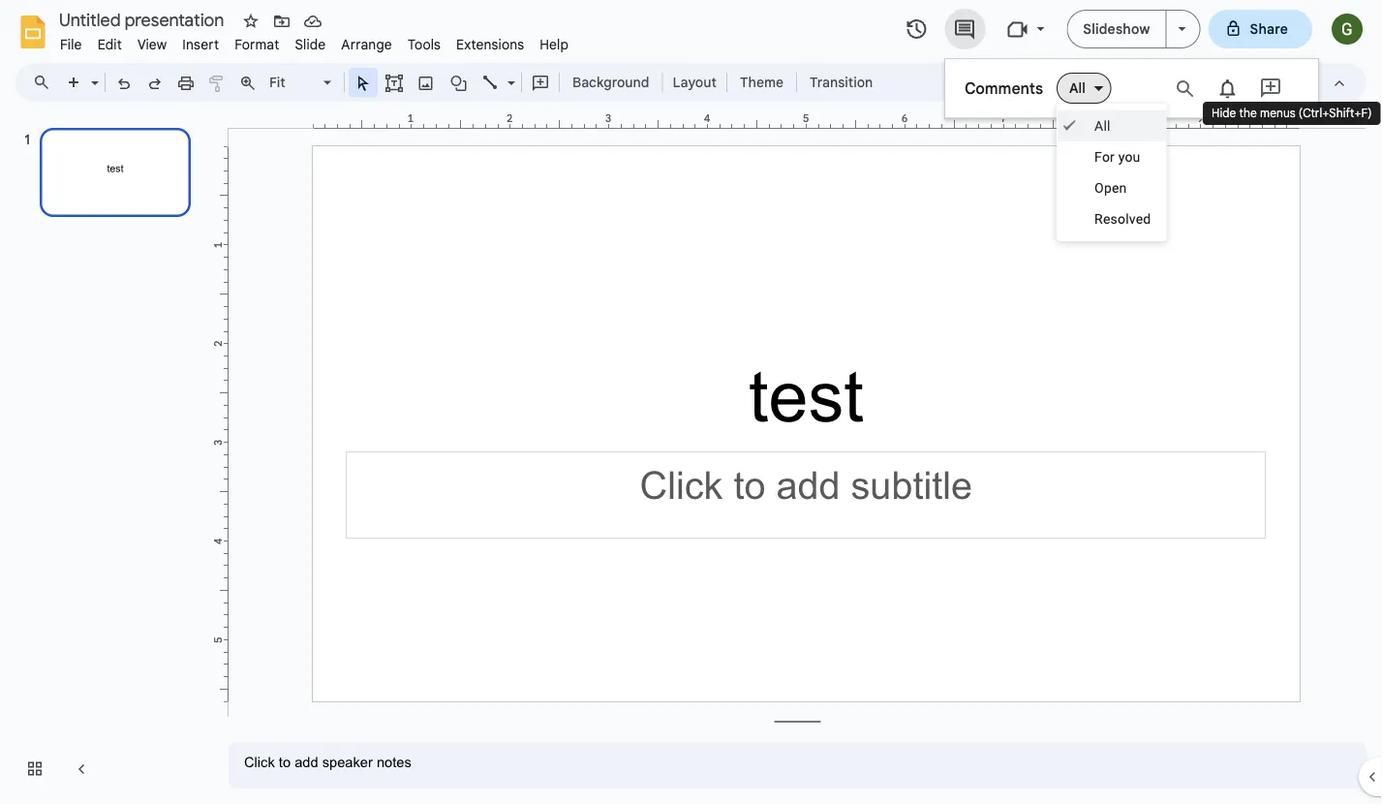 Task type: locate. For each thing, give the bounding box(es) containing it.
extensions
[[457, 36, 524, 53]]

all inside popup button
[[1070, 79, 1086, 96]]

insert menu item
[[175, 33, 227, 56]]

slide
[[295, 36, 326, 53]]

all button
[[1057, 73, 1112, 104]]

menu bar
[[52, 25, 577, 57]]

presentation options image
[[1179, 27, 1187, 31]]

menu
[[1057, 104, 1167, 241]]

share button
[[1209, 10, 1313, 48]]

all down slideshow button
[[1070, 79, 1086, 96]]

1 horizontal spatial all
[[1095, 118, 1111, 134]]

arrange menu item
[[334, 33, 400, 56]]

for
[[1095, 149, 1115, 165]]

view menu item
[[130, 33, 175, 56]]

menu bar inside menu bar 'banner'
[[52, 25, 577, 57]]

help menu item
[[532, 33, 577, 56]]

tools menu item
[[400, 33, 449, 56]]

transition
[[810, 74, 873, 91]]

share
[[1251, 20, 1289, 37]]

shape image
[[448, 69, 470, 96]]

menu inside menu bar 'banner'
[[1057, 104, 1167, 241]]

help
[[540, 36, 569, 53]]

navigation
[[0, 110, 213, 804]]

view
[[138, 36, 167, 53]]

navigation inside comments application
[[0, 110, 213, 804]]

all up for
[[1095, 118, 1111, 134]]

1 vertical spatial all
[[1095, 118, 1111, 134]]

transition button
[[802, 68, 882, 97]]

arrange
[[341, 36, 392, 53]]

you
[[1119, 149, 1141, 165]]

comments
[[965, 78, 1044, 98]]

Star checkbox
[[237, 8, 265, 35]]

0 horizontal spatial all
[[1070, 79, 1086, 96]]

menu containing all
[[1057, 104, 1167, 241]]

Rename text field
[[52, 8, 235, 31]]

file menu item
[[52, 33, 90, 56]]

all
[[1070, 79, 1086, 96], [1095, 118, 1111, 134]]

tools
[[408, 36, 441, 53]]

menu bar containing file
[[52, 25, 577, 57]]

extensions menu item
[[449, 33, 532, 56]]

theme button
[[732, 68, 793, 97]]

main toolbar
[[57, 68, 883, 97]]

0 vertical spatial all
[[1070, 79, 1086, 96]]



Task type: vqa. For each thing, say whether or not it's contained in the screenshot.
Play
no



Task type: describe. For each thing, give the bounding box(es) containing it.
for you
[[1095, 149, 1141, 165]]

open
[[1095, 180, 1128, 196]]

Zoom field
[[264, 69, 340, 97]]

Menus field
[[24, 69, 67, 96]]

file
[[60, 36, 82, 53]]

format
[[235, 36, 279, 53]]

resolved
[[1095, 211, 1152, 227]]

edit menu item
[[90, 33, 130, 56]]

background button
[[564, 68, 658, 97]]

comments application
[[0, 0, 1383, 804]]

layout
[[673, 74, 717, 91]]

Zoom text field
[[266, 69, 321, 96]]

format menu item
[[227, 33, 287, 56]]

slideshow button
[[1067, 10, 1167, 48]]

layout button
[[667, 68, 723, 97]]

insert image image
[[415, 69, 438, 96]]

background
[[573, 74, 650, 91]]

edit
[[98, 36, 122, 53]]

menu bar banner
[[0, 0, 1383, 804]]

theme
[[740, 74, 784, 91]]

slideshow
[[1084, 20, 1151, 37]]

insert
[[182, 36, 219, 53]]

new slide with layout image
[[86, 70, 99, 77]]

slide menu item
[[287, 33, 334, 56]]



